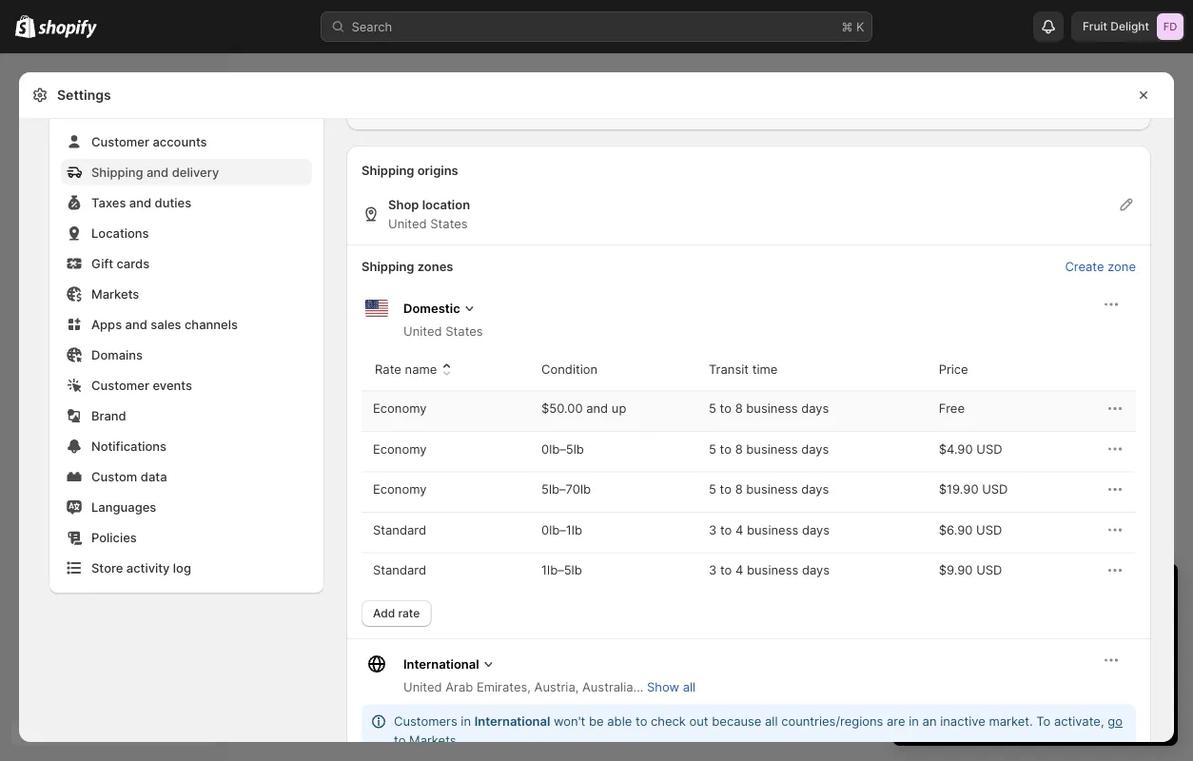 Task type: vqa. For each thing, say whether or not it's contained in the screenshot.


Task type: describe. For each thing, give the bounding box(es) containing it.
3 for 0lb–1lb
[[709, 523, 717, 537]]

3 to 4 business days for $6.90 usd
[[709, 523, 830, 537]]

custom
[[91, 469, 137, 484]]

$6.90
[[939, 523, 973, 537]]

won't
[[554, 714, 586, 729]]

markets link
[[61, 281, 312, 307]]

languages
[[91, 500, 156, 514]]

activate,
[[1055, 714, 1105, 729]]

$50.00
[[542, 401, 583, 416]]

customer accounts link
[[61, 129, 312, 155]]

pick
[[997, 707, 1020, 721]]

united for united states
[[404, 324, 442, 339]]

show
[[647, 680, 680, 695]]

business for $4.90
[[747, 442, 798, 456]]

to for 0lb–1lb
[[720, 523, 732, 537]]

able
[[608, 714, 632, 729]]

zones
[[418, 259, 454, 274]]

to for 1lb–5lb
[[720, 563, 732, 578]]

1 horizontal spatial shopify image
[[38, 19, 97, 39]]

rate name
[[375, 362, 437, 377]]

usd for $19.90 usd
[[982, 482, 1008, 497]]

brand link
[[61, 403, 312, 429]]

are
[[887, 714, 906, 729]]

events
[[153, 378, 192, 393]]

days for $19.90
[[802, 482, 829, 497]]

1 5 to 8 business days from the top
[[709, 401, 829, 416]]

customer for customer events
[[91, 378, 149, 393]]

business for $19.90
[[747, 482, 798, 497]]

$19.90 usd
[[939, 482, 1008, 497]]

origins
[[418, 163, 459, 178]]

$19.90
[[939, 482, 979, 497]]

add rate
[[373, 607, 420, 621]]

months
[[965, 634, 1009, 649]]

notifications link
[[61, 433, 312, 460]]

business for $9.90
[[747, 563, 799, 578]]

create
[[1065, 259, 1105, 274]]

activity
[[126, 561, 170, 575]]

domestic
[[404, 301, 460, 316]]

customers
[[394, 714, 458, 729]]

buy
[[1113, 653, 1135, 668]]

a
[[1138, 653, 1145, 668]]

up
[[612, 401, 627, 416]]

search
[[352, 19, 392, 34]]

shipping zones
[[362, 259, 454, 274]]

3 inside first 3 months for $1/month after you connect or buy a custom domain
[[954, 634, 961, 649]]

your
[[1023, 707, 1048, 721]]

austria,
[[535, 680, 579, 695]]

$9.90 usd
[[939, 563, 1003, 578]]

brand
[[91, 408, 126, 423]]

4 for 0lb–1lb
[[736, 523, 744, 537]]

policies
[[91, 530, 137, 545]]

be
[[589, 714, 604, 729]]

location
[[422, 197, 470, 212]]

united states
[[404, 324, 483, 339]]

$6.90 usd
[[939, 523, 1003, 537]]

0lb–5lb
[[542, 442, 584, 456]]

plan
[[1051, 707, 1074, 721]]

price
[[939, 362, 969, 377]]

domains
[[91, 347, 143, 362]]

$4.90 usd
[[939, 442, 1003, 456]]

taxes and duties
[[91, 195, 191, 210]]

apps and sales channels
[[91, 317, 238, 332]]

settings dialog
[[19, 0, 1175, 761]]

settings
[[57, 87, 111, 103]]

customer events
[[91, 378, 192, 393]]

1lb–5lb
[[542, 563, 582, 578]]

custom data link
[[61, 464, 312, 490]]

inactive
[[941, 714, 986, 729]]

languages link
[[61, 494, 312, 521]]

data
[[141, 469, 167, 484]]

8 for 0lb–5lb
[[735, 442, 743, 456]]

1 days from the top
[[802, 401, 829, 416]]

0 horizontal spatial shopify image
[[15, 15, 35, 38]]

locations
[[91, 226, 149, 240]]

0 horizontal spatial all
[[683, 680, 696, 695]]

8 for 5lb–70lb
[[735, 482, 743, 497]]

to for 0lb–5lb
[[720, 442, 732, 456]]

5 for 0lb–5lb
[[709, 442, 717, 456]]

shipping origins
[[362, 163, 459, 178]]

fruit delight image
[[1157, 13, 1184, 40]]

zone
[[1108, 259, 1137, 274]]

free
[[939, 401, 965, 416]]

go
[[1108, 714, 1123, 729]]

shop location united states
[[388, 197, 470, 231]]

apps
[[91, 317, 122, 332]]

markets inside go to markets
[[409, 733, 456, 748]]

united for united arab emirates, austria, australia... show all
[[404, 680, 442, 695]]

to
[[1037, 714, 1051, 729]]

you
[[1022, 653, 1043, 668]]

and for taxes
[[129, 195, 151, 210]]

add rate button
[[362, 601, 432, 627]]

or
[[1098, 653, 1110, 668]]

gift cards
[[91, 256, 150, 271]]

delivery
[[172, 165, 219, 179]]

1 horizontal spatial all
[[765, 714, 778, 729]]

an
[[923, 714, 937, 729]]

$4.90
[[939, 442, 973, 456]]

usd for $4.90 usd
[[977, 442, 1003, 456]]

and for $50.00
[[586, 401, 608, 416]]

$9.90
[[939, 563, 973, 578]]

taxes and duties link
[[61, 189, 312, 216]]

economy for 0lb–5lb
[[373, 442, 427, 456]]

customer events link
[[61, 372, 312, 399]]



Task type: locate. For each thing, give the bounding box(es) containing it.
business for $6.90
[[747, 523, 799, 537]]

2 business from the top
[[747, 442, 798, 456]]

⌘
[[842, 19, 853, 34]]

4 for 1lb–5lb
[[736, 563, 744, 578]]

in
[[461, 714, 471, 729], [909, 714, 919, 729]]

markets down gift cards
[[91, 287, 139, 301]]

united down domestic
[[404, 324, 442, 339]]

2 in from the left
[[909, 714, 919, 729]]

united down the international dropdown button
[[404, 680, 442, 695]]

usd for $6.90 usd
[[977, 523, 1003, 537]]

check
[[651, 714, 686, 729]]

out
[[690, 714, 709, 729]]

5 to 8 business days for $19.90
[[709, 482, 829, 497]]

fruit
[[1083, 20, 1108, 33]]

usd right $19.90
[[982, 482, 1008, 497]]

5 to 8 business days for $4.90
[[709, 442, 829, 456]]

5 business from the top
[[747, 563, 799, 578]]

duties
[[155, 195, 191, 210]]

international down emirates,
[[475, 714, 551, 729]]

0 horizontal spatial markets
[[91, 287, 139, 301]]

transit
[[709, 362, 749, 377]]

markets
[[91, 287, 139, 301], [409, 733, 456, 748]]

international up the arab
[[404, 657, 479, 672]]

0 vertical spatial customer
[[91, 134, 149, 149]]

1 customer from the top
[[91, 134, 149, 149]]

3 days left in your trial element
[[893, 613, 1178, 746]]

shipping for shipping and delivery
[[91, 165, 143, 179]]

arab
[[446, 680, 473, 695]]

1 business from the top
[[747, 401, 798, 416]]

go to markets
[[394, 714, 1123, 748]]

3 5 from the top
[[709, 482, 717, 497]]

1 vertical spatial 3 to 4 business days
[[709, 563, 830, 578]]

0 vertical spatial 3
[[709, 523, 717, 537]]

in down the arab
[[461, 714, 471, 729]]

log
[[173, 561, 191, 575]]

8 for $50.00 and up
[[735, 401, 743, 416]]

for
[[1012, 634, 1028, 649]]

1 5 from the top
[[709, 401, 717, 416]]

1 vertical spatial all
[[765, 714, 778, 729]]

4 business from the top
[[747, 523, 799, 537]]

domestic button
[[350, 284, 483, 322]]

0 vertical spatial 3 to 4 business days
[[709, 523, 830, 537]]

status containing customers in
[[362, 705, 1137, 758]]

standard for 1lb–5lb
[[373, 563, 426, 578]]

1 vertical spatial international
[[475, 714, 551, 729]]

condition
[[542, 362, 598, 377]]

store
[[91, 561, 123, 575]]

1 vertical spatial customer
[[91, 378, 149, 393]]

1 vertical spatial markets
[[409, 733, 456, 748]]

2 8 from the top
[[735, 442, 743, 456]]

united down shop
[[388, 216, 427, 231]]

2 vertical spatial 5
[[709, 482, 717, 497]]

2 5 from the top
[[709, 442, 717, 456]]

international inside status
[[475, 714, 551, 729]]

0 vertical spatial 5
[[709, 401, 717, 416]]

1 vertical spatial 5
[[709, 442, 717, 456]]

2 days from the top
[[802, 442, 829, 456]]

days for $9.90
[[802, 563, 830, 578]]

states
[[431, 216, 468, 231], [446, 324, 483, 339]]

1 vertical spatial 5 to 8 business days
[[709, 442, 829, 456]]

customer up shipping and delivery
[[91, 134, 149, 149]]

in left 'an'
[[909, 714, 919, 729]]

usd right $9.90 on the bottom
[[977, 563, 1003, 578]]

shipping and delivery link
[[61, 159, 312, 186]]

go to markets link
[[394, 714, 1123, 748]]

0 vertical spatial states
[[431, 216, 468, 231]]

usd right '$6.90'
[[977, 523, 1003, 537]]

shipping
[[362, 163, 415, 178], [91, 165, 143, 179], [362, 259, 415, 274]]

0 vertical spatial united
[[388, 216, 427, 231]]

name
[[405, 362, 437, 377]]

2 vertical spatial united
[[404, 680, 442, 695]]

status inside settings dialog
[[362, 705, 1137, 758]]

3 5 to 8 business days from the top
[[709, 482, 829, 497]]

all right show
[[683, 680, 696, 695]]

5 for 5lb–70lb
[[709, 482, 717, 497]]

economy for $50.00 and up
[[373, 401, 427, 416]]

2 economy from the top
[[373, 442, 427, 456]]

1 standard from the top
[[373, 523, 426, 537]]

⌘ k
[[842, 19, 865, 34]]

shipping up "domestic" dropdown button
[[362, 259, 415, 274]]

standard
[[373, 523, 426, 537], [373, 563, 426, 578]]

shipping for shipping origins
[[362, 163, 415, 178]]

connect
[[1047, 653, 1094, 668]]

1 economy from the top
[[373, 401, 427, 416]]

to for $50.00 and up
[[720, 401, 732, 416]]

1 vertical spatial 4
[[736, 563, 744, 578]]

2 customer from the top
[[91, 378, 149, 393]]

rate
[[375, 362, 402, 377]]

3 to 4 business days for $9.90 usd
[[709, 563, 830, 578]]

shopify image
[[15, 15, 35, 38], [38, 19, 97, 39]]

delight
[[1111, 20, 1150, 33]]

united arab emirates, austria, australia... show all
[[404, 680, 696, 695]]

0 horizontal spatial in
[[461, 714, 471, 729]]

5 days from the top
[[802, 563, 830, 578]]

shipping for shipping zones
[[362, 259, 415, 274]]

store activity log
[[91, 561, 191, 575]]

gift cards link
[[61, 250, 312, 277]]

customer for customer accounts
[[91, 134, 149, 149]]

to inside go to markets
[[394, 733, 406, 748]]

emirates,
[[477, 680, 531, 695]]

customer down domains
[[91, 378, 149, 393]]

shop
[[388, 197, 419, 212]]

5 to 8 business days
[[709, 401, 829, 416], [709, 442, 829, 456], [709, 482, 829, 497]]

.
[[456, 733, 460, 748]]

to
[[720, 401, 732, 416], [720, 442, 732, 456], [720, 482, 732, 497], [720, 523, 732, 537], [720, 563, 732, 578], [636, 714, 648, 729], [394, 733, 406, 748]]

and inside "link"
[[125, 317, 147, 332]]

standard for 0lb–1lb
[[373, 523, 426, 537]]

and for shipping
[[147, 165, 169, 179]]

3 8 from the top
[[735, 482, 743, 497]]

usd for $9.90 usd
[[977, 563, 1003, 578]]

customer
[[91, 134, 149, 149], [91, 378, 149, 393]]

1 8 from the top
[[735, 401, 743, 416]]

and
[[147, 165, 169, 179], [129, 195, 151, 210], [125, 317, 147, 332], [586, 401, 608, 416]]

2 vertical spatial 8
[[735, 482, 743, 497]]

market.
[[989, 714, 1033, 729]]

2 4 from the top
[[736, 563, 744, 578]]

3
[[709, 523, 717, 537], [709, 563, 717, 578], [954, 634, 961, 649]]

store activity log link
[[61, 555, 312, 582]]

time
[[753, 362, 778, 377]]

1 vertical spatial economy
[[373, 442, 427, 456]]

2 vertical spatial 5 to 8 business days
[[709, 482, 829, 497]]

2 vertical spatial 3
[[954, 634, 961, 649]]

0 vertical spatial 4
[[736, 523, 744, 537]]

notifications
[[91, 439, 167, 454]]

and for apps
[[125, 317, 147, 332]]

united
[[388, 216, 427, 231], [404, 324, 442, 339], [404, 680, 442, 695]]

$1/month
[[1032, 634, 1087, 649]]

days for $6.90
[[802, 523, 830, 537]]

3 economy from the top
[[373, 482, 427, 497]]

create zone button
[[1054, 253, 1148, 280]]

cards
[[117, 256, 150, 271]]

and right apps
[[125, 317, 147, 332]]

shipping up taxes
[[91, 165, 143, 179]]

2 vertical spatial economy
[[373, 482, 427, 497]]

1 horizontal spatial markets
[[409, 733, 456, 748]]

after
[[991, 653, 1019, 668]]

united inside shop location united states
[[388, 216, 427, 231]]

status
[[362, 705, 1137, 758]]

accounts
[[153, 134, 207, 149]]

domains link
[[61, 342, 312, 368]]

0 vertical spatial economy
[[373, 401, 427, 416]]

1 horizontal spatial in
[[909, 714, 919, 729]]

2 5 to 8 business days from the top
[[709, 442, 829, 456]]

locations link
[[61, 220, 312, 247]]

3 for 1lb–5lb
[[709, 563, 717, 578]]

transit time
[[709, 362, 778, 377]]

all right because
[[765, 714, 778, 729]]

1 4 from the top
[[736, 523, 744, 537]]

5lb–70lb
[[542, 482, 591, 497]]

1 vertical spatial 3
[[709, 563, 717, 578]]

economy for 5lb–70lb
[[373, 482, 427, 497]]

4
[[736, 523, 744, 537], [736, 563, 744, 578]]

1 vertical spatial 8
[[735, 442, 743, 456]]

domain
[[974, 672, 1017, 687]]

2 3 to 4 business days from the top
[[709, 563, 830, 578]]

1 vertical spatial states
[[446, 324, 483, 339]]

to for 5lb–70lb
[[720, 482, 732, 497]]

0 vertical spatial standard
[[373, 523, 426, 537]]

shipping up shop
[[362, 163, 415, 178]]

5 for $50.00 and up
[[709, 401, 717, 416]]

k
[[857, 19, 865, 34]]

usd right $4.90
[[977, 442, 1003, 456]]

and left up
[[586, 401, 608, 416]]

2 standard from the top
[[373, 563, 426, 578]]

rate name button
[[372, 352, 459, 388]]

international inside dropdown button
[[404, 657, 479, 672]]

8
[[735, 401, 743, 416], [735, 442, 743, 456], [735, 482, 743, 497]]

$50.00 and up
[[542, 401, 627, 416]]

3 to 4 business days
[[709, 523, 830, 537], [709, 563, 830, 578]]

taxes
[[91, 195, 126, 210]]

and down customer accounts
[[147, 165, 169, 179]]

and right taxes
[[129, 195, 151, 210]]

rate
[[398, 607, 420, 621]]

because
[[712, 714, 762, 729]]

3 business from the top
[[747, 482, 798, 497]]

1 3 to 4 business days from the top
[[709, 523, 830, 537]]

days for $4.90
[[802, 442, 829, 456]]

3 days from the top
[[802, 482, 829, 497]]

0 vertical spatial 5 to 8 business days
[[709, 401, 829, 416]]

1 vertical spatial standard
[[373, 563, 426, 578]]

sales
[[151, 317, 181, 332]]

business
[[747, 401, 798, 416], [747, 442, 798, 456], [747, 482, 798, 497], [747, 523, 799, 537], [747, 563, 799, 578]]

shipping and delivery
[[91, 165, 219, 179]]

states inside shop location united states
[[431, 216, 468, 231]]

4 days from the top
[[802, 523, 830, 537]]

0 vertical spatial all
[[683, 680, 696, 695]]

pick your plan
[[997, 707, 1074, 721]]

1 vertical spatial united
[[404, 324, 442, 339]]

markets down customers
[[409, 733, 456, 748]]

0 vertical spatial markets
[[91, 287, 139, 301]]

states down domestic
[[446, 324, 483, 339]]

0 vertical spatial 8
[[735, 401, 743, 416]]

1 in from the left
[[461, 714, 471, 729]]

0 vertical spatial international
[[404, 657, 479, 672]]

countries/regions
[[782, 714, 884, 729]]

states down location
[[431, 216, 468, 231]]

dialog
[[1182, 72, 1194, 761]]

first 3 months for $1/month after you connect or buy a custom domain
[[927, 634, 1145, 687]]



